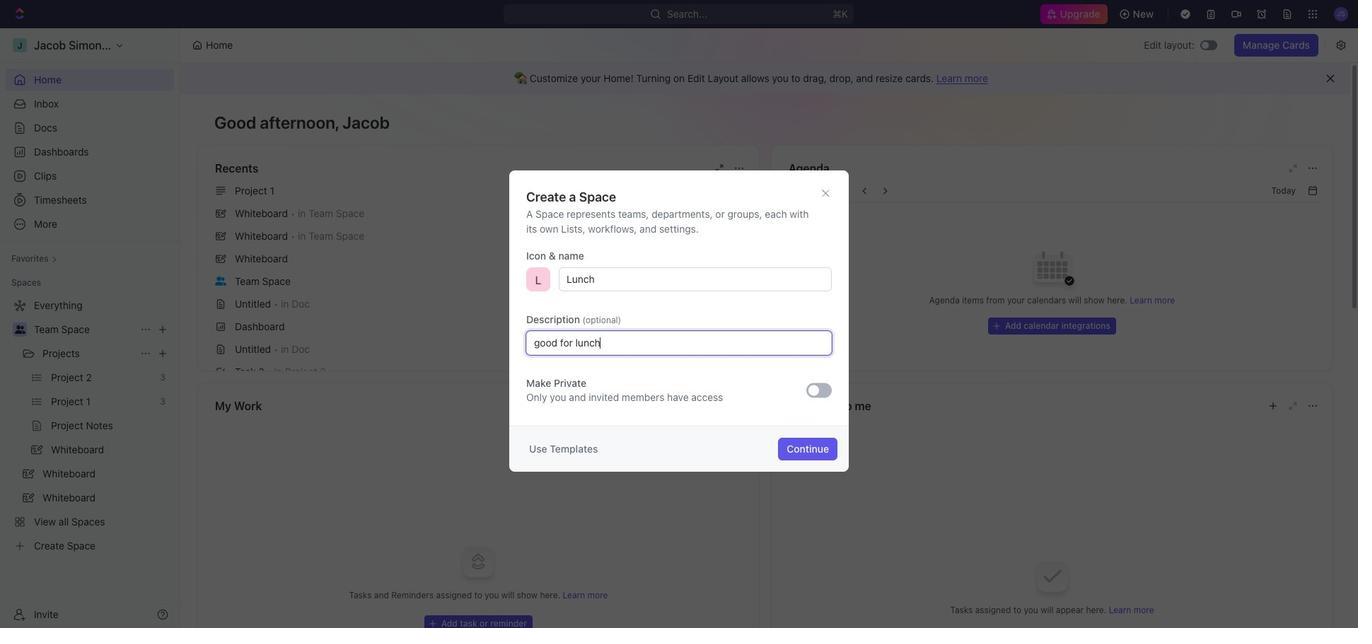 Task type: vqa. For each thing, say whether or not it's contained in the screenshot.
'alert'
yes



Task type: locate. For each thing, give the bounding box(es) containing it.
dialog
[[509, 170, 849, 472]]

user group image
[[215, 276, 226, 285], [15, 325, 25, 334]]

user group image inside sidebar navigation
[[15, 325, 25, 334]]

e.g. Marketing, Engineering, HR field
[[559, 267, 832, 291]]

0 vertical spatial user group image
[[215, 276, 226, 285]]

sidebar navigation
[[0, 28, 180, 628]]

1 vertical spatial user group image
[[15, 325, 25, 334]]

alert
[[180, 63, 1350, 94]]

tree
[[6, 294, 174, 557]]

1 horizontal spatial user group image
[[215, 276, 226, 285]]

None field
[[526, 331, 832, 355]]

0 horizontal spatial user group image
[[15, 325, 25, 334]]



Task type: describe. For each thing, give the bounding box(es) containing it.
tree inside sidebar navigation
[[6, 294, 174, 557]]



